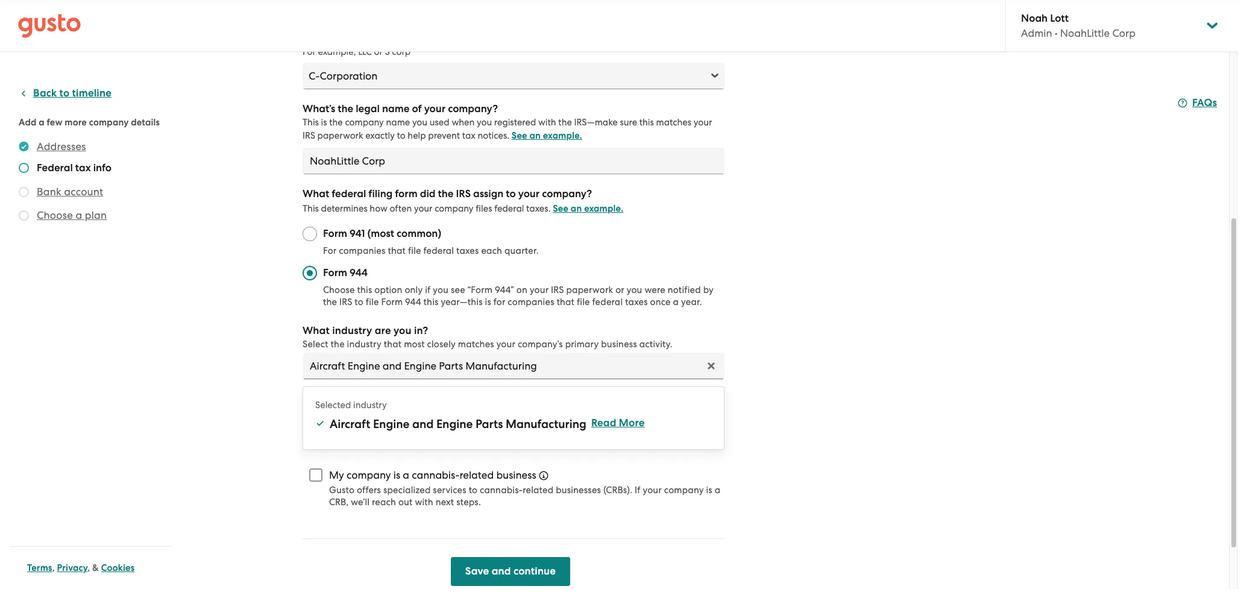 Task type: vqa. For each thing, say whether or not it's contained in the screenshot.
"determines"
yes



Task type: describe. For each thing, give the bounding box(es) containing it.
for
[[494, 297, 506, 308]]

0 horizontal spatial 944
[[350, 267, 368, 279]]

noah
[[1021, 12, 1048, 25]]

add a few more company details
[[19, 117, 160, 128]]

details
[[131, 117, 160, 128]]

with inside the this is the company name you used when you registered with the irs—make sure this matches your irs paperwork exactly to help prevent tax notices.
[[538, 117, 556, 128]]

company inside the this is the company name you used when you registered with the irs—make sure this matches your irs paperwork exactly to help prevent tax notices.
[[345, 117, 384, 128]]

taxes inside the form 941 (most common) for companies that file federal taxes each quarter.
[[457, 245, 479, 256]]

only
[[405, 285, 423, 295]]

see inside what federal filing form did the irs assign to your company? this determines how often your company files federal taxes. see an example.
[[553, 203, 569, 214]]

&
[[92, 563, 99, 573]]

an inside what federal filing form did the irs assign to your company? this determines how often your company files federal taxes. see an example.
[[571, 203, 582, 214]]

2 check image from the top
[[19, 210, 29, 221]]

cannabis- inside gusto offers specialized services to cannabis-related businesses (crbs). if your company is a crb, we'll reach out with next steps.
[[480, 485, 523, 496]]

by
[[703, 285, 714, 295]]

the up see an example.
[[559, 117, 572, 128]]

federal tax info list
[[19, 139, 167, 225]]

taxes.
[[526, 203, 551, 214]]

more
[[619, 417, 645, 429]]

that inside form 944 choose this option only if you see "form 944" on your irs paperwork or you were notified by the irs to file form 944 this year—this is for companies that file federal taxes once a year.
[[557, 297, 575, 308]]

what's
[[303, 103, 335, 115]]

year.
[[681, 297, 702, 308]]

(most
[[368, 227, 394, 240]]

company inside gusto offers specialized services to cannabis-related businesses (crbs). if your company is a crb, we'll reach out with next steps.
[[664, 485, 704, 496]]

0 vertical spatial example.
[[543, 130, 582, 141]]

exactly
[[366, 130, 395, 141]]

if
[[635, 485, 641, 496]]

paperwork inside form 944 choose this option only if you see "form 944" on your irs paperwork or you were notified by the irs to file form 944 this year—this is for companies that file federal taxes once a year.
[[566, 285, 613, 295]]

a inside form 944 choose this option only if you see "form 944" on your irs paperwork or you were notified by the irs to file form 944 this year—this is for companies that file federal taxes once a year.
[[673, 297, 679, 308]]

1 vertical spatial industry
[[347, 339, 382, 350]]

used
[[430, 117, 450, 128]]

bank
[[37, 186, 61, 198]]

matches inside what industry are you in? select the industry that most closely matches your company's primary business activity.
[[458, 339, 494, 350]]

0 vertical spatial cannabis-
[[412, 469, 460, 481]]

gusto offers specialized services to cannabis-related businesses (crbs). if your company is a crb, we'll reach out with next steps.
[[329, 485, 721, 508]]

to inside what federal filing form did the irs assign to your company? this determines how often your company files federal taxes. see an example.
[[506, 188, 516, 200]]

form
[[395, 188, 418, 200]]

more
[[65, 117, 87, 128]]

tax inside list
[[75, 162, 91, 174]]

an inside popup button
[[530, 130, 541, 141]]

paperwork inside the this is the company name you used when you registered with the irs—make sure this matches your irs paperwork exactly to help prevent tax notices.
[[317, 130, 363, 141]]

federal right files at the left of the page
[[495, 203, 524, 214]]

is inside gusto offers specialized services to cannabis-related businesses (crbs). if your company is a crb, we'll reach out with next steps.
[[706, 485, 713, 496]]

of
[[412, 103, 422, 115]]

"form
[[468, 285, 493, 295]]

circle check image
[[19, 139, 29, 154]]

this inside what federal filing form did the irs assign to your company? this determines how often your company files federal taxes. see an example.
[[303, 203, 319, 214]]

few
[[47, 117, 62, 128]]

companies inside the form 941 (most common) for companies that file federal taxes each quarter.
[[339, 245, 386, 256]]

tax inside the this is the company name you used when you registered with the irs—make sure this matches your irs paperwork exactly to help prevent tax notices.
[[462, 130, 476, 141]]

irs inside the this is the company name you used when you registered with the irs—make sure this matches your irs paperwork exactly to help prevent tax notices.
[[303, 130, 315, 141]]

lott
[[1051, 12, 1069, 25]]

quarter.
[[505, 245, 539, 256]]

select
[[303, 339, 328, 350]]

0 horizontal spatial company?
[[448, 103, 498, 115]]

for inside the form 941 (most common) for companies that file federal taxes each quarter.
[[323, 245, 337, 256]]

when
[[452, 117, 475, 128]]

privacy
[[57, 563, 88, 573]]

legal
[[356, 103, 380, 115]]

2 vertical spatial form
[[381, 297, 403, 308]]

you left the were
[[627, 285, 643, 295]]

you inside what industry are you in? select the industry that most closely matches your company's primary business activity.
[[394, 324, 412, 337]]

are
[[375, 324, 391, 337]]

to inside the this is the company name you used when you registered with the irs—make sure this matches your irs paperwork exactly to help prevent tax notices.
[[397, 130, 406, 141]]

company? inside what federal filing form did the irs assign to your company? this determines how often your company files federal taxes. see an example.
[[542, 188, 592, 200]]

the left legal at the left
[[338, 103, 353, 115]]

activity.
[[640, 339, 673, 350]]

manufacturing
[[506, 417, 587, 431]]

this is the company name you used when you registered with the irs—make sure this matches your irs paperwork exactly to help prevent tax notices.
[[303, 117, 712, 141]]

if
[[425, 285, 431, 295]]

home image
[[18, 14, 81, 38]]

for example, llc or s corp
[[303, 46, 411, 57]]

(crbs).
[[604, 485, 633, 496]]

name inside the this is the company name you used when you registered with the irs—make sure this matches your irs paperwork exactly to help prevent tax notices.
[[386, 117, 410, 128]]

form for form 941 (most common)
[[323, 227, 347, 240]]

sure
[[620, 117, 637, 128]]

info
[[93, 162, 112, 174]]

primary
[[565, 339, 599, 350]]

prevent
[[428, 130, 460, 141]]

once
[[650, 297, 671, 308]]

faqs button
[[1178, 96, 1218, 110]]

944"
[[495, 285, 514, 295]]

what federal filing form did the irs assign to your company? this determines how often your company files federal taxes. see an example.
[[303, 188, 624, 214]]

specialized
[[383, 485, 431, 496]]

terms
[[27, 563, 52, 573]]

the inside form 944 choose this option only if you see "form 944" on your irs paperwork or you were notified by the irs to file form 944 this year—this is for companies that file federal taxes once a year.
[[323, 297, 337, 308]]

year—this
[[441, 297, 483, 308]]

services
[[433, 485, 467, 496]]

form for form 944
[[323, 267, 347, 279]]

terms , privacy , & cookies
[[27, 563, 135, 573]]

a inside button
[[76, 209, 82, 221]]

what industry are you in? select the industry that most closely matches your company's primary business activity.
[[303, 324, 673, 350]]

1 vertical spatial this
[[357, 285, 372, 295]]

this inside the this is the company name you used when you registered with the irs—make sure this matches your irs paperwork exactly to help prevent tax notices.
[[640, 117, 654, 128]]

federal tax info
[[37, 162, 112, 174]]

form 944 choose this option only if you see "form 944" on your irs paperwork or you were notified by the irs to file form 944 this year—this is for companies that file federal taxes once a year.
[[323, 267, 714, 308]]

my
[[329, 469, 344, 481]]

we'll
[[351, 497, 370, 508]]

plan
[[85, 209, 107, 221]]

matches inside the this is the company name you used when you registered with the irs—make sure this matches your irs paperwork exactly to help prevent tax notices.
[[656, 117, 692, 128]]

industry for what
[[332, 324, 372, 337]]

the inside what industry are you in? select the industry that most closely matches your company's primary business activity.
[[331, 339, 345, 350]]

crb,
[[329, 497, 349, 508]]

your inside the this is the company name you used when you registered with the irs—make sure this matches your irs paperwork exactly to help prevent tax notices.
[[694, 117, 712, 128]]

selected industry
[[315, 400, 387, 411]]

aircraft engine and engine parts manufacturing read more
[[330, 417, 645, 431]]

irs—make
[[574, 117, 618, 128]]

save and continue button
[[451, 557, 571, 586]]

•
[[1055, 27, 1058, 39]]

to inside button
[[59, 87, 70, 99]]

registered
[[494, 117, 536, 128]]

files
[[476, 203, 492, 214]]

save and continue
[[465, 565, 556, 578]]

your inside what industry are you in? select the industry that most closely matches your company's primary business activity.
[[497, 339, 516, 350]]

that inside the form 941 (most common) for companies that file federal taxes each quarter.
[[388, 245, 406, 256]]

noahlittle
[[1061, 27, 1110, 39]]

filing
[[369, 188, 393, 200]]

in?
[[414, 324, 428, 337]]

federal up 'determines'
[[332, 188, 366, 200]]

federal inside the form 941 (most common) for companies that file federal taxes each quarter.
[[424, 245, 454, 256]]

1 check image from the top
[[19, 163, 29, 173]]

example,
[[318, 46, 356, 57]]

you up help
[[412, 117, 428, 128]]

and inside aircraft engine and engine parts manufacturing read more
[[412, 417, 434, 431]]

business inside what industry are you in? select the industry that most closely matches your company's primary business activity.
[[601, 339, 637, 350]]



Task type: locate. For each thing, give the bounding box(es) containing it.
related
[[460, 469, 494, 481], [523, 485, 554, 496]]

privacy link
[[57, 563, 88, 573]]

1 horizontal spatial cannabis-
[[480, 485, 523, 496]]

did
[[420, 188, 436, 200]]

business left activity.
[[601, 339, 637, 350]]

related left businesses
[[523, 485, 554, 496]]

to inside gusto offers specialized services to cannabis-related businesses (crbs). if your company is a crb, we'll reach out with next steps.
[[469, 485, 478, 496]]

0 horizontal spatial and
[[412, 417, 434, 431]]

0 horizontal spatial engine
[[373, 417, 410, 431]]

944 down only at the left of page
[[405, 297, 421, 308]]

an down registered
[[530, 130, 541, 141]]

1 vertical spatial name
[[386, 117, 410, 128]]

1 horizontal spatial example.
[[584, 203, 624, 214]]

check image
[[19, 187, 29, 197]]

0 horizontal spatial an
[[530, 130, 541, 141]]

What industry are you in? field
[[303, 353, 725, 379]]

engine right aircraft
[[373, 417, 410, 431]]

2 vertical spatial industry
[[353, 400, 387, 411]]

1 vertical spatial paperwork
[[566, 285, 613, 295]]

what up 'determines'
[[303, 188, 329, 200]]

for down 'determines'
[[323, 245, 337, 256]]

1 horizontal spatial for
[[323, 245, 337, 256]]

common)
[[397, 227, 441, 240]]

cannabis- up services
[[412, 469, 460, 481]]

taxes down the were
[[625, 297, 648, 308]]

,
[[52, 563, 55, 573], [88, 563, 90, 573]]

2 horizontal spatial this
[[640, 117, 654, 128]]

1 vertical spatial an
[[571, 203, 582, 214]]

engine left parts
[[436, 417, 473, 431]]

that inside what industry are you in? select the industry that most closely matches your company's primary business activity.
[[384, 339, 402, 350]]

2 horizontal spatial file
[[577, 297, 590, 308]]

, left &
[[88, 563, 90, 573]]

irs inside what federal filing form did the irs assign to your company? this determines how often your company files federal taxes. see an example.
[[456, 188, 471, 200]]

and inside button
[[492, 565, 511, 578]]

0 horizontal spatial choose
[[37, 209, 73, 221]]

companies down on at the left
[[508, 297, 555, 308]]

how
[[370, 203, 388, 214]]

0 vertical spatial an
[[530, 130, 541, 141]]

the right the did
[[438, 188, 454, 200]]

corp
[[392, 46, 411, 57]]

0 vertical spatial taxes
[[457, 245, 479, 256]]

reach
[[372, 497, 396, 508]]

0 horizontal spatial matches
[[458, 339, 494, 350]]

each
[[481, 245, 502, 256]]

1 vertical spatial this
[[303, 203, 319, 214]]

check image down check image
[[19, 210, 29, 221]]

0 vertical spatial choose
[[37, 209, 73, 221]]

1 horizontal spatial matches
[[656, 117, 692, 128]]

0 horizontal spatial tax
[[75, 162, 91, 174]]

industry left are
[[332, 324, 372, 337]]

example. inside what federal filing form did the irs assign to your company? this determines how often your company files federal taxes. see an example.
[[584, 203, 624, 214]]

1 vertical spatial that
[[557, 297, 575, 308]]

1 vertical spatial example.
[[584, 203, 624, 214]]

see an example. button
[[512, 128, 582, 143], [553, 201, 624, 216]]

0 horizontal spatial ,
[[52, 563, 55, 573]]

1 engine from the left
[[373, 417, 410, 431]]

see right taxes.
[[553, 203, 569, 214]]

often
[[390, 203, 412, 214]]

businesses
[[556, 485, 601, 496]]

company? up when
[[448, 103, 498, 115]]

0 vertical spatial this
[[640, 117, 654, 128]]

the up select
[[323, 297, 337, 308]]

1 vertical spatial related
[[523, 485, 554, 496]]

0 vertical spatial see an example. button
[[512, 128, 582, 143]]

corp
[[1113, 27, 1136, 39]]

1 horizontal spatial file
[[408, 245, 421, 256]]

back
[[33, 87, 57, 99]]

0 horizontal spatial or
[[374, 46, 383, 57]]

federal down common)
[[424, 245, 454, 256]]

0 vertical spatial or
[[374, 46, 383, 57]]

, left privacy link
[[52, 563, 55, 573]]

notified
[[668, 285, 701, 295]]

1 vertical spatial tax
[[75, 162, 91, 174]]

0 horizontal spatial taxes
[[457, 245, 479, 256]]

what's the legal name of your company?
[[303, 103, 498, 115]]

that down (most
[[388, 245, 406, 256]]

0 horizontal spatial cannabis-
[[412, 469, 460, 481]]

read
[[591, 417, 617, 429]]

matches right closely at left bottom
[[458, 339, 494, 350]]

944
[[350, 267, 368, 279], [405, 297, 421, 308]]

0 vertical spatial and
[[412, 417, 434, 431]]

1 vertical spatial choose
[[323, 285, 355, 295]]

taxes inside form 944 choose this option only if you see "form 944" on your irs paperwork or you were notified by the irs to file form 944 this year—this is for companies that file federal taxes once a year.
[[625, 297, 648, 308]]

is
[[321, 117, 327, 128], [485, 297, 491, 308], [394, 469, 400, 481], [706, 485, 713, 496]]

cannabis- up steps.
[[480, 485, 523, 496]]

for left example,
[[303, 46, 316, 57]]

add
[[19, 117, 37, 128]]

you
[[412, 117, 428, 128], [477, 117, 492, 128], [433, 285, 449, 295], [627, 285, 643, 295], [394, 324, 412, 337]]

0 vertical spatial name
[[382, 103, 410, 115]]

this right sure
[[640, 117, 654, 128]]

1 vertical spatial business
[[497, 469, 537, 481]]

1 vertical spatial with
[[415, 497, 433, 508]]

1 horizontal spatial tax
[[462, 130, 476, 141]]

admin
[[1021, 27, 1053, 39]]

file
[[408, 245, 421, 256], [366, 297, 379, 308], [577, 297, 590, 308]]

see an example. button down registered
[[512, 128, 582, 143]]

federal
[[37, 162, 73, 174]]

a inside gusto offers specialized services to cannabis-related businesses (crbs). if your company is a crb, we'll reach out with next steps.
[[715, 485, 721, 496]]

0 horizontal spatial file
[[366, 297, 379, 308]]

choose
[[37, 209, 73, 221], [323, 285, 355, 295]]

with up see an example.
[[538, 117, 556, 128]]

company inside what federal filing form did the irs assign to your company? this determines how often your company files federal taxes. see an example.
[[435, 203, 474, 214]]

see
[[451, 285, 465, 295]]

0 horizontal spatial paperwork
[[317, 130, 363, 141]]

cannabis-
[[412, 469, 460, 481], [480, 485, 523, 496]]

0 horizontal spatial see
[[512, 130, 527, 141]]

to inside form 944 choose this option only if you see "form 944" on your irs paperwork or you were notified by the irs to file form 944 this year—this is for companies that file federal taxes once a year.
[[355, 297, 364, 308]]

the
[[338, 103, 353, 115], [329, 117, 343, 128], [559, 117, 572, 128], [438, 188, 454, 200], [323, 297, 337, 308], [331, 339, 345, 350]]

0 vertical spatial companies
[[339, 245, 386, 256]]

944 down 941
[[350, 267, 368, 279]]

gusto
[[329, 485, 355, 496]]

1 vertical spatial see an example. button
[[553, 201, 624, 216]]

0 vertical spatial paperwork
[[317, 130, 363, 141]]

1 horizontal spatial with
[[538, 117, 556, 128]]

company right more on the left top
[[89, 117, 129, 128]]

what inside what federal filing form did the irs assign to your company? this determines how often your company files federal taxes. see an example.
[[303, 188, 329, 200]]

0 horizontal spatial companies
[[339, 245, 386, 256]]

1 horizontal spatial and
[[492, 565, 511, 578]]

this down if
[[424, 297, 439, 308]]

out
[[399, 497, 413, 508]]

0 vertical spatial check image
[[19, 163, 29, 173]]

0 vertical spatial related
[[460, 469, 494, 481]]

that up primary on the bottom left
[[557, 297, 575, 308]]

related up steps.
[[460, 469, 494, 481]]

save
[[465, 565, 489, 578]]

1 horizontal spatial engine
[[436, 417, 473, 431]]

2 vertical spatial this
[[424, 297, 439, 308]]

or left the s
[[374, 46, 383, 57]]

faqs
[[1193, 96, 1218, 109]]

cookies
[[101, 563, 135, 573]]

my company is a cannabis-related business
[[329, 469, 537, 481]]

1 vertical spatial check image
[[19, 210, 29, 221]]

s
[[385, 46, 390, 57]]

0 vertical spatial with
[[538, 117, 556, 128]]

and
[[412, 417, 434, 431], [492, 565, 511, 578]]

1 horizontal spatial company?
[[542, 188, 592, 200]]

choose left "option"
[[323, 285, 355, 295]]

see inside popup button
[[512, 130, 527, 141]]

check image down circle check icon
[[19, 163, 29, 173]]

a
[[39, 117, 45, 128], [76, 209, 82, 221], [673, 297, 679, 308], [403, 469, 409, 481], [715, 485, 721, 496]]

None radio
[[303, 227, 317, 241], [303, 266, 317, 280], [303, 227, 317, 241], [303, 266, 317, 280]]

you up notices.
[[477, 117, 492, 128]]

paperwork up primary on the bottom left
[[566, 285, 613, 295]]

module__icon___go7vc image
[[315, 418, 325, 428]]

companies down 941
[[339, 245, 386, 256]]

cookies button
[[101, 561, 135, 575]]

form 941 (most common) for companies that file federal taxes each quarter.
[[323, 227, 539, 256]]

form inside the form 941 (most common) for companies that file federal taxes each quarter.
[[323, 227, 347, 240]]

terms link
[[27, 563, 52, 573]]

industry up aircraft
[[353, 400, 387, 411]]

selected
[[315, 400, 351, 411]]

what for what industry are you in?
[[303, 324, 330, 337]]

1 horizontal spatial 944
[[405, 297, 421, 308]]

company up offers
[[347, 469, 391, 481]]

1 horizontal spatial taxes
[[625, 297, 648, 308]]

federal inside form 944 choose this option only if you see "form 944" on your irs paperwork or you were notified by the irs to file form 944 this year—this is for companies that file federal taxes once a year.
[[592, 297, 623, 308]]

0 vertical spatial tax
[[462, 130, 476, 141]]

industry for selected
[[353, 400, 387, 411]]

1 horizontal spatial this
[[424, 297, 439, 308]]

you right if
[[433, 285, 449, 295]]

option
[[375, 285, 403, 295]]

1 horizontal spatial or
[[616, 285, 625, 295]]

1 vertical spatial taxes
[[625, 297, 648, 308]]

the down what's
[[329, 117, 343, 128]]

your inside form 944 choose this option only if you see "form 944" on your irs paperwork or you were notified by the irs to file form 944 this year—this is for companies that file federal taxes once a year.
[[530, 285, 549, 295]]

name
[[382, 103, 410, 115], [386, 117, 410, 128]]

1 , from the left
[[52, 563, 55, 573]]

taxes left each
[[457, 245, 479, 256]]

file up primary on the bottom left
[[577, 297, 590, 308]]

federal up primary on the bottom left
[[592, 297, 623, 308]]

file down "option"
[[366, 297, 379, 308]]

choose inside button
[[37, 209, 73, 221]]

steps.
[[457, 497, 481, 508]]

choose a plan button
[[37, 208, 107, 223]]

llc
[[358, 46, 372, 57]]

1 this from the top
[[303, 117, 319, 128]]

your
[[424, 103, 446, 115], [694, 117, 712, 128], [518, 188, 540, 200], [414, 203, 433, 214], [530, 285, 549, 295], [497, 339, 516, 350], [643, 485, 662, 496]]

business up gusto offers specialized services to cannabis-related businesses (crbs). if your company is a crb, we'll reach out with next steps.
[[497, 469, 537, 481]]

0 vertical spatial this
[[303, 117, 319, 128]]

file inside the form 941 (most common) for companies that file federal taxes each quarter.
[[408, 245, 421, 256]]

2 , from the left
[[88, 563, 90, 573]]

business
[[601, 339, 637, 350], [497, 469, 537, 481]]

0 vertical spatial matches
[[656, 117, 692, 128]]

industry down are
[[347, 339, 382, 350]]

see an example. button for what federal filing form did the irs assign to your company?
[[553, 201, 624, 216]]

account
[[64, 186, 103, 198]]

this left "option"
[[357, 285, 372, 295]]

an right taxes.
[[571, 203, 582, 214]]

company left files at the left of the page
[[435, 203, 474, 214]]

1 vertical spatial cannabis-
[[480, 485, 523, 496]]

what inside what industry are you in? select the industry that most closely matches your company's primary business activity.
[[303, 324, 330, 337]]

0 horizontal spatial with
[[415, 497, 433, 508]]

company right if
[[664, 485, 704, 496]]

tax down when
[[462, 130, 476, 141]]

1 horizontal spatial an
[[571, 203, 582, 214]]

most
[[404, 339, 425, 350]]

2 vertical spatial that
[[384, 339, 402, 350]]

1 vertical spatial company?
[[542, 188, 592, 200]]

the right select
[[331, 339, 345, 350]]

continue
[[514, 565, 556, 578]]

file down common)
[[408, 245, 421, 256]]

and right save
[[492, 565, 511, 578]]

2 this from the top
[[303, 203, 319, 214]]

what up select
[[303, 324, 330, 337]]

to
[[59, 87, 70, 99], [397, 130, 406, 141], [506, 188, 516, 200], [355, 297, 364, 308], [469, 485, 478, 496]]

1 vertical spatial form
[[323, 267, 347, 279]]

noah lott admin • noahlittle corp
[[1021, 12, 1136, 39]]

0 vertical spatial form
[[323, 227, 347, 240]]

with inside gusto offers specialized services to cannabis-related businesses (crbs). if your company is a crb, we'll reach out with next steps.
[[415, 497, 433, 508]]

company's
[[518, 339, 563, 350]]

next
[[436, 497, 454, 508]]

1 horizontal spatial related
[[523, 485, 554, 496]]

this
[[303, 117, 319, 128], [303, 203, 319, 214]]

notices.
[[478, 130, 510, 141]]

2 what from the top
[[303, 324, 330, 337]]

1 horizontal spatial companies
[[508, 297, 555, 308]]

addresses
[[37, 140, 86, 153]]

0 horizontal spatial for
[[303, 46, 316, 57]]

0 horizontal spatial related
[[460, 469, 494, 481]]

paperwork down what's
[[317, 130, 363, 141]]

companies inside form 944 choose this option only if you see "form 944" on your irs paperwork or you were notified by the irs to file form 944 this year—this is for companies that file federal taxes once a year.
[[508, 297, 555, 308]]

1 vertical spatial what
[[303, 324, 330, 337]]

that down are
[[384, 339, 402, 350]]

0 vertical spatial company?
[[448, 103, 498, 115]]

you up most
[[394, 324, 412, 337]]

tax left info
[[75, 162, 91, 174]]

this left 'determines'
[[303, 203, 319, 214]]

the inside what federal filing form did the irs assign to your company? this determines how often your company files federal taxes. see an example.
[[438, 188, 454, 200]]

1 vertical spatial 944
[[405, 297, 421, 308]]

see down registered
[[512, 130, 527, 141]]

0 vertical spatial what
[[303, 188, 329, 200]]

or left the were
[[616, 285, 625, 295]]

help
[[408, 130, 426, 141]]

or inside form 944 choose this option only if you see "form 944" on your irs paperwork or you were notified by the irs to file form 944 this year—this is for companies that file federal taxes once a year.
[[616, 285, 625, 295]]

1 vertical spatial and
[[492, 565, 511, 578]]

1 horizontal spatial choose
[[323, 285, 355, 295]]

on
[[517, 285, 528, 295]]

0 vertical spatial 944
[[350, 267, 368, 279]]

choose down bank
[[37, 209, 73, 221]]

back to timeline button
[[19, 86, 112, 101]]

0 horizontal spatial this
[[357, 285, 372, 295]]

0 vertical spatial industry
[[332, 324, 372, 337]]

is inside the this is the company name you used when you registered with the irs—make sure this matches your irs paperwork exactly to help prevent tax notices.
[[321, 117, 327, 128]]

with right the out
[[415, 497, 433, 508]]

your inside gusto offers specialized services to cannabis-related businesses (crbs). if your company is a crb, we'll reach out with next steps.
[[643, 485, 662, 496]]

addresses button
[[37, 139, 86, 154]]

0 vertical spatial that
[[388, 245, 406, 256]]

1 horizontal spatial business
[[601, 339, 637, 350]]

check image
[[19, 163, 29, 173], [19, 210, 29, 221]]

this inside the this is the company name you used when you registered with the irs—make sure this matches your irs paperwork exactly to help prevent tax notices.
[[303, 117, 319, 128]]

1 what from the top
[[303, 188, 329, 200]]

aircraft
[[330, 417, 370, 431]]

matches right sure
[[656, 117, 692, 128]]

federal
[[332, 188, 366, 200], [495, 203, 524, 214], [424, 245, 454, 256], [592, 297, 623, 308]]

name down what's the legal name of your company?
[[386, 117, 410, 128]]

is inside form 944 choose this option only if you see "form 944" on your irs paperwork or you were notified by the irs to file form 944 this year—this is for companies that file federal taxes once a year.
[[485, 297, 491, 308]]

1 horizontal spatial see
[[553, 203, 569, 214]]

bank account button
[[37, 185, 103, 199]]

1 horizontal spatial ,
[[88, 563, 90, 573]]

and up my company is a cannabis-related business
[[412, 417, 434, 431]]

What's the legal name of your company? text field
[[303, 148, 725, 174]]

0 vertical spatial see
[[512, 130, 527, 141]]

name left of
[[382, 103, 410, 115]]

None checkbox
[[303, 462, 329, 488]]

see an example. button for what's the legal name of your company?
[[512, 128, 582, 143]]

choose inside form 944 choose this option only if you see "form 944" on your irs paperwork or you were notified by the irs to file form 944 this year—this is for companies that file federal taxes once a year.
[[323, 285, 355, 295]]

0 vertical spatial business
[[601, 339, 637, 350]]

what for what federal filing form did the irs assign to your company?
[[303, 188, 329, 200]]

0 vertical spatial for
[[303, 46, 316, 57]]

2 engine from the left
[[436, 417, 473, 431]]

related inside gusto offers specialized services to cannabis-related businesses (crbs). if your company is a crb, we'll reach out with next steps.
[[523, 485, 554, 496]]

offers
[[357, 485, 381, 496]]

1 vertical spatial for
[[323, 245, 337, 256]]

1 vertical spatial companies
[[508, 297, 555, 308]]

0 horizontal spatial example.
[[543, 130, 582, 141]]

read more button
[[591, 416, 645, 431]]

company down legal at the left
[[345, 117, 384, 128]]

1 vertical spatial or
[[616, 285, 625, 295]]

see an example. button right taxes.
[[553, 201, 624, 216]]

example.
[[543, 130, 582, 141], [584, 203, 624, 214]]

1 vertical spatial see
[[553, 203, 569, 214]]

this down what's
[[303, 117, 319, 128]]

0 horizontal spatial business
[[497, 469, 537, 481]]

with
[[538, 117, 556, 128], [415, 497, 433, 508]]

back to timeline
[[33, 87, 112, 99]]

company? up taxes.
[[542, 188, 592, 200]]

company
[[89, 117, 129, 128], [345, 117, 384, 128], [435, 203, 474, 214], [347, 469, 391, 481], [664, 485, 704, 496]]

see an example.
[[512, 130, 582, 141]]



